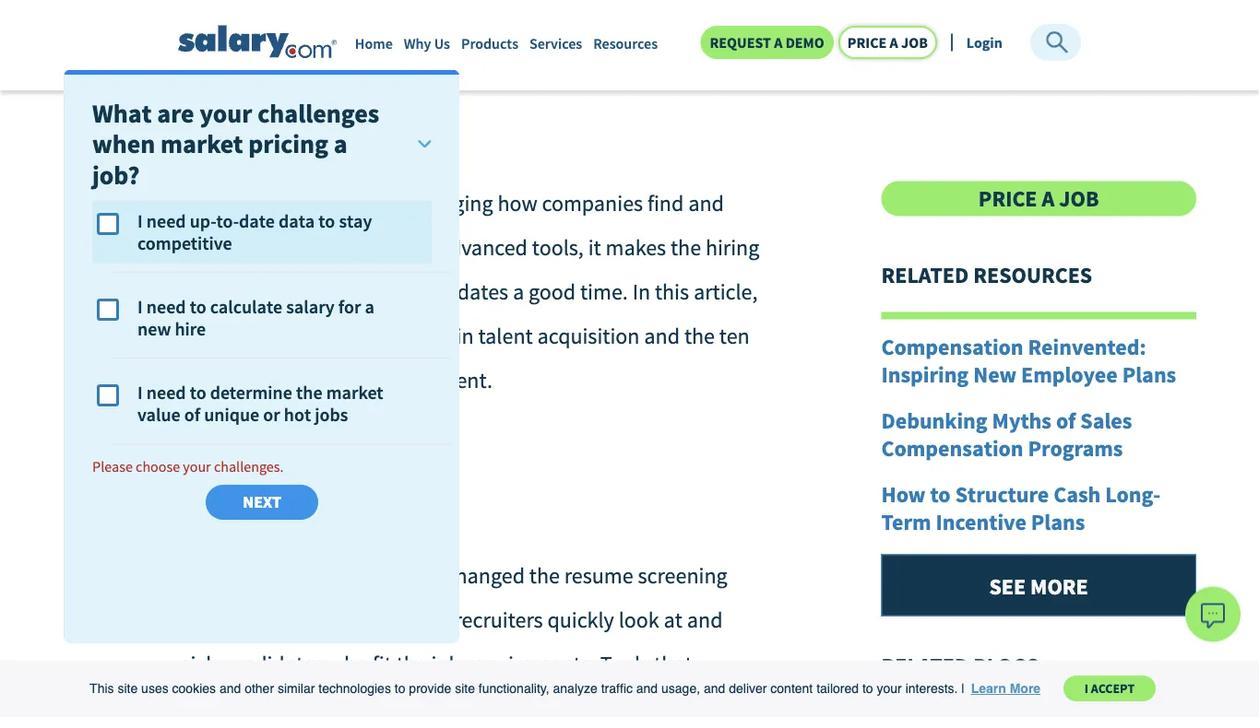 Task type: describe. For each thing, give the bounding box(es) containing it.
usage,
[[661, 682, 700, 697]]

talent inside using ai in talent acquisition changed the resume screening process.  this approach helps recruiters quickly look at and pick candidates who fit the job requirements. tools that automatically check resumes make it easier to cho
[[279, 562, 334, 590]]

1 vertical spatial find
[[339, 367, 375, 395]]

a left good
[[513, 279, 524, 306]]

home
[[355, 35, 393, 53]]

acquisition inside using ai in talent acquisition changed the resume screening process.  this approach helps recruiters quickly look at and pick candidates who fit the job requirements. tools that automatically check resumes make it easier to cho
[[338, 562, 441, 590]]

programs
[[1028, 435, 1123, 463]]

plans inside compensation reinvented: inspiring new employee plans
[[1122, 362, 1176, 389]]

0 vertical spatial acquisition
[[282, 190, 384, 218]]

using ai in talent acquisition changed the resume screening process.  this approach helps recruiters quickly look at and pick candidates who fit the job requirements. tools that automatically check resumes make it easier to cho
[[178, 562, 760, 718]]

candidates inside ai in talent acquisition is changing how companies find and keep the best people. using advanced tools, it makes the hiring process better and gives candidates a good time. in this article, take a look at the impact of ai in talent acquisition and the ten ways it is used to find great talent.
[[406, 279, 508, 306]]

to inside using ai in talent acquisition changed the resume screening process.  this approach helps recruiters quickly look at and pick candidates who fit the job requirements. tools that automatically check resumes make it easier to cho
[[585, 695, 604, 718]]

uses
[[141, 682, 169, 697]]

at inside using ai in talent acquisition changed the resume screening process.  this approach helps recruiters quickly look at and pick candidates who fit the job requirements. tools that automatically check resumes make it easier to cho
[[664, 607, 683, 634]]

quickly
[[548, 607, 614, 634]]

a inside "link"
[[774, 33, 783, 52]]

price
[[979, 185, 1037, 213]]

tailored
[[817, 682, 859, 697]]

better
[[254, 279, 310, 306]]

or
[[262, 403, 279, 426]]

i for i accept
[[1085, 681, 1088, 698]]

that
[[654, 651, 692, 678]]

and right traffic
[[636, 682, 658, 697]]

talent.
[[432, 367, 492, 395]]

analyze
[[553, 682, 598, 697]]

screening
[[283, 462, 406, 499]]

how to structure cash long- term incentive plans link
[[881, 482, 1196, 537]]

good
[[529, 279, 576, 306]]

the down 'date'
[[227, 234, 258, 262]]

debunking myths of sales compensation programs link
[[881, 408, 1196, 463]]

plans inside the how to structure cash long- term incentive plans
[[1031, 509, 1085, 537]]

and left 'deliver'
[[704, 682, 725, 697]]

the right fit
[[396, 651, 427, 678]]

compensation reinvented: inspiring new employee plans link
[[881, 334, 1196, 389]]

inspiring
[[881, 362, 969, 389]]

the left ten
[[684, 323, 715, 351]]

hot
[[283, 403, 310, 426]]

calculate
[[209, 295, 282, 318]]

fit
[[373, 651, 392, 678]]

your inside the cookieconsent dialog
[[877, 682, 902, 697]]

debunking
[[881, 408, 988, 435]]

this inside the cookieconsent dialog
[[90, 682, 114, 697]]

of inside the debunking myths of sales compensation programs
[[1056, 408, 1076, 435]]

using inside using ai in talent acquisition changed the resume screening process.  this approach helps recruiters quickly look at and pick candidates who fit the job requirements. tools that automatically check resumes make it easier to cho
[[178, 562, 230, 590]]

to-
[[216, 209, 238, 232]]

gives
[[355, 279, 402, 306]]

a right take at the left top
[[223, 323, 234, 351]]

stay
[[338, 209, 371, 232]]

2 horizontal spatial ai
[[434, 323, 452, 351]]

how to structure cash long- term incentive plans
[[881, 482, 1161, 537]]

i for i need up-to-date data to stay competitive
[[137, 209, 142, 232]]

price a job link
[[881, 182, 1196, 217]]

2 horizontal spatial talent
[[478, 323, 533, 351]]

makes
[[606, 234, 666, 262]]

login
[[967, 33, 1003, 52]]

related blogs
[[881, 653, 1039, 681]]

resume
[[564, 562, 633, 590]]

and down "people."
[[314, 279, 350, 306]]

related for related blogs
[[881, 653, 969, 681]]

cookies
[[172, 682, 216, 697]]

resume screening
[[178, 462, 406, 499]]

your for are
[[199, 96, 251, 129]]

salary.com image
[[178, 25, 337, 60]]

the inside "i need to determine the market value of unique or hot jobs"
[[295, 381, 322, 404]]

of inside "i need to determine the market value of unique or hot jobs"
[[184, 403, 199, 426]]

approach
[[307, 607, 395, 634]]

compensation inside the debunking myths of sales compensation programs
[[881, 435, 1024, 463]]

market for the
[[325, 381, 383, 404]]

functionality,
[[479, 682, 549, 697]]

request
[[710, 33, 771, 52]]

used
[[266, 367, 310, 395]]

resources
[[973, 262, 1092, 290]]

keep
[[178, 234, 223, 262]]

job
[[1059, 185, 1099, 213]]

sales
[[1081, 408, 1132, 435]]

search image
[[1044, 30, 1070, 55]]

blogs
[[973, 653, 1039, 681]]

how
[[498, 190, 538, 218]]

this
[[655, 279, 689, 306]]

a inside what are your challenges when market pricing a job?
[[333, 127, 347, 160]]

please choose your challenges.
[[92, 457, 283, 476]]

the down salary
[[307, 323, 337, 351]]

to inside ai in talent acquisition is changing how companies find and keep the best people. using advanced tools, it makes the hiring process better and gives candidates a good time. in this article, take a look at the impact of ai in talent acquisition and the ten ways it is used to find great talent.
[[315, 367, 334, 395]]

who
[[328, 651, 368, 678]]

technologies
[[319, 682, 391, 697]]

candidates inside using ai in talent acquisition changed the resume screening process.  this approach helps recruiters quickly look at and pick candidates who fit the job requirements. tools that automatically check resumes make it easier to cho
[[221, 651, 324, 678]]

request a demo link
[[701, 26, 834, 59]]

services link
[[530, 35, 582, 62]]

market for when
[[160, 127, 242, 160]]

0 vertical spatial is
[[389, 190, 403, 218]]

jobs
[[314, 403, 347, 426]]

date
[[238, 209, 274, 232]]

process
[[178, 279, 249, 306]]

it inside using ai in talent acquisition changed the resume screening process.  this approach helps recruiters quickly look at and pick candidates who fit the job requirements. tools that automatically check resumes make it easier to cho
[[508, 695, 521, 718]]

and inside using ai in talent acquisition changed the resume screening process.  this approach helps recruiters quickly look at and pick candidates who fit the job requirements. tools that automatically check resumes make it easier to cho
[[687, 607, 723, 634]]

to inside i need to calculate salary for a new hire
[[189, 295, 206, 318]]

time. in
[[580, 279, 650, 306]]

of inside ai in talent acquisition is changing how companies find and keep the best people. using advanced tools, it makes the hiring process better and gives candidates a good time. in this article, take a look at the impact of ai in talent acquisition and the ten ways it is used to find great talent.
[[411, 323, 429, 351]]

look inside using ai in talent acquisition changed the resume screening process.  this approach helps recruiters quickly look at and pick candidates who fit the job requirements. tools that automatically check resumes make it easier to cho
[[619, 607, 659, 634]]

why
[[404, 35, 431, 53]]

great
[[379, 367, 428, 395]]

compensation inside compensation reinvented: inspiring new employee plans
[[881, 334, 1024, 362]]

determine
[[209, 381, 292, 404]]

to right tailored
[[863, 682, 873, 697]]

value
[[137, 403, 180, 426]]

job?
[[92, 158, 139, 191]]

services
[[530, 35, 582, 53]]

this site uses cookies and other similar technologies to provide site functionality, analyze traffic and usage, and deliver content tailored to your interests. | learn more
[[90, 682, 1041, 697]]

a
[[1042, 185, 1055, 213]]

i accept
[[1085, 681, 1135, 698]]

job inside using ai in talent acquisition changed the resume screening process.  this approach helps recruiters quickly look at and pick candidates who fit the job requirements. tools that automatically check resumes make it easier to cho
[[431, 651, 461, 678]]

automatically
[[178, 695, 306, 718]]

look inside ai in talent acquisition is changing how companies find and keep the best people. using advanced tools, it makes the hiring process better and gives candidates a good time. in this article, take a look at the impact of ai in talent acquisition and the ten ways it is used to find great talent.
[[238, 323, 279, 351]]

to inside the how to structure cash long- term incentive plans
[[930, 482, 951, 509]]

when
[[92, 127, 155, 160]]

cash
[[1054, 482, 1101, 509]]

products link
[[461, 35, 518, 62]]

1 vertical spatial in
[[456, 323, 474, 351]]

to left provide
[[395, 682, 405, 697]]

price a job
[[979, 185, 1099, 213]]

i for i need to determine the market value of unique or hot jobs
[[137, 381, 142, 404]]

your for choose
[[182, 457, 210, 476]]

take
[[178, 323, 218, 351]]

|
[[962, 682, 965, 697]]

make
[[452, 695, 503, 718]]

salary
[[285, 295, 334, 318]]

us
[[434, 35, 450, 53]]

how
[[881, 482, 926, 509]]



Task type: vqa. For each thing, say whether or not it's contained in the screenshot.
rightmost the your
no



Task type: locate. For each thing, give the bounding box(es) containing it.
people.
[[307, 234, 377, 262]]

ways
[[178, 367, 225, 395]]

this left uses
[[90, 682, 114, 697]]

0 horizontal spatial look
[[238, 323, 279, 351]]

1 vertical spatial ai
[[434, 323, 452, 351]]

2 vertical spatial ai
[[235, 562, 253, 590]]

and up hiring
[[688, 190, 724, 218]]

look down calculate
[[238, 323, 279, 351]]

need for competitive
[[146, 209, 185, 232]]

using up "pick"
[[178, 562, 230, 590]]

and down screening
[[687, 607, 723, 634]]

0 horizontal spatial this
[[90, 682, 114, 697]]

price a job link
[[838, 26, 937, 59]]

0 vertical spatial talent
[[223, 190, 277, 218]]

to left stay
[[318, 209, 334, 232]]

the up this
[[671, 234, 701, 262]]

in down next "button"
[[257, 562, 275, 590]]

2 compensation from the top
[[881, 435, 1024, 463]]

provide
[[409, 682, 451, 697]]

learn
[[971, 682, 1006, 697]]

resumes
[[369, 695, 448, 718]]

0 vertical spatial candidates
[[406, 279, 508, 306]]

0 vertical spatial plans
[[1122, 362, 1176, 389]]

in up talent.
[[456, 323, 474, 351]]

0 horizontal spatial is
[[247, 367, 261, 395]]

2 vertical spatial it
[[508, 695, 521, 718]]

0 horizontal spatial in
[[200, 190, 218, 218]]

see more
[[989, 573, 1088, 601]]

advanced
[[438, 234, 528, 262]]

1 vertical spatial at
[[664, 607, 683, 634]]

2 vertical spatial in
[[257, 562, 275, 590]]

0 vertical spatial it
[[588, 234, 601, 262]]

the right or
[[295, 381, 322, 404]]

acquisition down the time. in
[[537, 323, 640, 351]]

easier
[[525, 695, 581, 718]]

0 vertical spatial related
[[881, 262, 969, 290]]

2 site from the left
[[455, 682, 475, 697]]

term
[[881, 509, 931, 537]]

1 vertical spatial candidates
[[221, 651, 324, 678]]

1 horizontal spatial this
[[264, 607, 302, 634]]

what
[[92, 96, 151, 129]]

helps
[[400, 607, 450, 634]]

0 horizontal spatial talent
[[223, 190, 277, 218]]

1 vertical spatial need
[[146, 295, 185, 318]]

2 vertical spatial need
[[146, 381, 185, 404]]

i left accept
[[1085, 681, 1088, 698]]

0 horizontal spatial find
[[339, 367, 375, 395]]

find
[[648, 190, 684, 218], [339, 367, 375, 395]]

need inside "i need to determine the market value of unique or hot jobs"
[[146, 381, 185, 404]]

companies
[[542, 190, 643, 218]]

1 vertical spatial plans
[[1031, 509, 1085, 537]]

plans up more
[[1031, 509, 1085, 537]]

1 horizontal spatial look
[[619, 607, 659, 634]]

please
[[92, 457, 132, 476]]

find up the jobs on the bottom left of page
[[339, 367, 375, 395]]

1 vertical spatial job
[[431, 651, 461, 678]]

a right pricing on the left of page
[[333, 127, 347, 160]]

to inside "i need to determine the market value of unique or hot jobs"
[[189, 381, 206, 404]]

changed
[[445, 562, 525, 590]]

0 horizontal spatial at
[[283, 323, 302, 351]]

market inside "i need to determine the market value of unique or hot jobs"
[[325, 381, 383, 404]]

candidates down advanced
[[406, 279, 508, 306]]

your left interests.
[[877, 682, 902, 697]]

of right impact
[[411, 323, 429, 351]]

2 need from the top
[[146, 295, 185, 318]]

0 vertical spatial using
[[381, 234, 433, 262]]

talent up talent.
[[478, 323, 533, 351]]

at
[[283, 323, 302, 351], [664, 607, 683, 634]]

1 horizontal spatial in
[[257, 562, 275, 590]]

for
[[338, 295, 360, 318]]

i inside "i need to determine the market value of unique or hot jobs"
[[137, 381, 142, 404]]

more
[[1010, 682, 1041, 697]]

hire
[[174, 317, 205, 340]]

2 related from the top
[[881, 653, 969, 681]]

0 horizontal spatial candidates
[[221, 651, 324, 678]]

is left used
[[247, 367, 261, 395]]

at down salary
[[283, 323, 302, 351]]

1 horizontal spatial market
[[325, 381, 383, 404]]

1 horizontal spatial candidates
[[406, 279, 508, 306]]

site left uses
[[118, 682, 138, 697]]

0 horizontal spatial job
[[431, 651, 461, 678]]

1 horizontal spatial plans
[[1122, 362, 1176, 389]]

hiring
[[706, 234, 760, 262]]

related
[[881, 262, 969, 290], [881, 653, 969, 681]]

talent up approach
[[279, 562, 334, 590]]

2 vertical spatial your
[[877, 682, 902, 697]]

your inside what are your challenges when market pricing a job?
[[199, 96, 251, 129]]

a inside i need to calculate salary for a new hire
[[364, 295, 374, 318]]

of right value
[[184, 403, 199, 426]]

of left sales
[[1056, 408, 1076, 435]]

1 horizontal spatial ai
[[235, 562, 253, 590]]

0 horizontal spatial ai
[[178, 190, 196, 218]]

1 horizontal spatial of
[[411, 323, 429, 351]]

0 vertical spatial market
[[160, 127, 242, 160]]

this left approach
[[264, 607, 302, 634]]

related for related resources
[[881, 262, 969, 290]]

why us link
[[404, 35, 450, 62]]

i for i need to calculate salary for a new hire
[[137, 295, 142, 318]]

1 horizontal spatial find
[[648, 190, 684, 218]]

candidates up other
[[221, 651, 324, 678]]

a left demo at top right
[[774, 33, 783, 52]]

0 vertical spatial look
[[238, 323, 279, 351]]

more
[[1031, 573, 1088, 601]]

1 vertical spatial compensation
[[881, 435, 1024, 463]]

pricing
[[248, 127, 328, 160]]

are
[[156, 96, 194, 129]]

need
[[146, 209, 185, 232], [146, 295, 185, 318], [146, 381, 185, 404]]

screening
[[638, 562, 728, 590]]

what are your challenges when market pricing a job? document
[[63, 70, 460, 704]]

in
[[200, 190, 218, 218], [456, 323, 474, 351], [257, 562, 275, 590]]

to up take at the left top
[[189, 295, 206, 318]]

job right price
[[901, 33, 928, 52]]

ai inside using ai in talent acquisition changed the resume screening process.  this approach helps recruiters quickly look at and pick candidates who fit the job requirements. tools that automatically check resumes make it easier to cho
[[235, 562, 253, 590]]

using up gives
[[381, 234, 433, 262]]

is right stay
[[389, 190, 403, 218]]

2 vertical spatial talent
[[279, 562, 334, 590]]

0 vertical spatial your
[[199, 96, 251, 129]]

market
[[160, 127, 242, 160], [325, 381, 383, 404]]

see more link
[[881, 555, 1196, 617]]

ai up competitive
[[178, 190, 196, 218]]

1 horizontal spatial is
[[389, 190, 403, 218]]

i down job?
[[137, 209, 142, 232]]

ai up talent.
[[434, 323, 452, 351]]

i inside i need to calculate salary for a new hire
[[137, 295, 142, 318]]

pick
[[178, 651, 217, 678]]

2 horizontal spatial of
[[1056, 408, 1076, 435]]

1 vertical spatial your
[[182, 457, 210, 476]]

to right how
[[930, 482, 951, 509]]

new
[[973, 362, 1017, 389]]

need left up-
[[146, 209, 185, 232]]

i
[[137, 209, 142, 232], [137, 295, 142, 318], [137, 381, 142, 404], [1085, 681, 1088, 698]]

a right price
[[890, 33, 898, 52]]

recruiters
[[454, 607, 543, 634]]

look up tools
[[619, 607, 659, 634]]

the
[[227, 234, 258, 262], [671, 234, 701, 262], [307, 323, 337, 351], [684, 323, 715, 351], [295, 381, 322, 404], [529, 562, 560, 590], [396, 651, 427, 678]]

find up makes
[[648, 190, 684, 218]]

resume
[[178, 462, 277, 499]]

your right choose
[[182, 457, 210, 476]]

i need up-to-date data to stay competitive
[[137, 209, 371, 255]]

i inside i need up-to-date data to stay competitive
[[137, 209, 142, 232]]

employee
[[1021, 362, 1118, 389]]

deliver
[[729, 682, 767, 697]]

tools,
[[532, 234, 584, 262]]

it up unique
[[229, 367, 242, 395]]

article,
[[694, 279, 758, 306]]

1 vertical spatial related
[[881, 653, 969, 681]]

compensation up how
[[881, 435, 1024, 463]]

accept
[[1091, 681, 1135, 698]]

in inside using ai in talent acquisition changed the resume screening process.  this approach helps recruiters quickly look at and pick candidates who fit the job requirements. tools that automatically check resumes make it easier to cho
[[257, 562, 275, 590]]

1 vertical spatial using
[[178, 562, 230, 590]]

candidates
[[406, 279, 508, 306], [221, 651, 324, 678]]

acquisition up helps
[[338, 562, 441, 590]]

need inside i need up-to-date data to stay competitive
[[146, 209, 185, 232]]

acquisition up "people."
[[282, 190, 384, 218]]

market up up-
[[160, 127, 242, 160]]

this inside using ai in talent acquisition changed the resume screening process.  this approach helps recruiters quickly look at and pick candidates who fit the job requirements. tools that automatically check resumes make it easier to cho
[[264, 607, 302, 634]]

competitive
[[137, 231, 231, 255]]

i left ways
[[137, 381, 142, 404]]

at up that at bottom
[[664, 607, 683, 634]]

in up 'keep' in the left of the page
[[200, 190, 218, 218]]

need up take at the left top
[[146, 295, 185, 318]]

i need to determine the market value of unique or hot jobs
[[137, 381, 383, 426]]

i left hire
[[137, 295, 142, 318]]

interests.
[[906, 682, 958, 697]]

and left other
[[219, 682, 241, 697]]

0 horizontal spatial using
[[178, 562, 230, 590]]

see
[[989, 573, 1026, 601]]

content
[[771, 682, 813, 697]]

1 related from the top
[[881, 262, 969, 290]]

0 vertical spatial in
[[200, 190, 218, 218]]

impact
[[342, 323, 406, 351]]

talent left data
[[223, 190, 277, 218]]

0 horizontal spatial site
[[118, 682, 138, 697]]

1 horizontal spatial job
[[901, 33, 928, 52]]

1 horizontal spatial site
[[455, 682, 475, 697]]

i inside button
[[1085, 681, 1088, 698]]

0 horizontal spatial of
[[184, 403, 199, 426]]

1 horizontal spatial talent
[[279, 562, 334, 590]]

and down this
[[644, 323, 680, 351]]

0 vertical spatial ai
[[178, 190, 196, 218]]

ai down next "button"
[[235, 562, 253, 590]]

to up the jobs on the bottom left of page
[[315, 367, 334, 395]]

1 horizontal spatial it
[[508, 695, 521, 718]]

2 horizontal spatial in
[[456, 323, 474, 351]]

need for unique
[[146, 381, 185, 404]]

1 vertical spatial this
[[90, 682, 114, 697]]

demo
[[786, 33, 825, 52]]

0 horizontal spatial market
[[160, 127, 242, 160]]

the left resume
[[529, 562, 560, 590]]

up-
[[189, 209, 216, 232]]

need down take at the left top
[[146, 381, 185, 404]]

changing
[[408, 190, 493, 218]]

0 vertical spatial find
[[648, 190, 684, 218]]

it right make
[[508, 695, 521, 718]]

job up provide
[[431, 651, 461, 678]]

challenges.
[[213, 457, 283, 476]]

cookieconsent dialog
[[0, 661, 1259, 718]]

to right easier
[[585, 695, 604, 718]]

new
[[137, 317, 170, 340]]

1 vertical spatial market
[[325, 381, 383, 404]]

1 horizontal spatial at
[[664, 607, 683, 634]]

0 vertical spatial this
[[264, 607, 302, 634]]

using
[[381, 234, 433, 262], [178, 562, 230, 590]]

what are your challenges when market pricing a job?
[[92, 96, 379, 191]]

long-
[[1105, 482, 1161, 509]]

1 vertical spatial acquisition
[[537, 323, 640, 351]]

0 vertical spatial need
[[146, 209, 185, 232]]

data
[[278, 209, 314, 232]]

a right for
[[364, 295, 374, 318]]

incentive
[[936, 509, 1027, 537]]

to inside i need up-to-date data to stay competitive
[[318, 209, 334, 232]]

1 vertical spatial is
[[247, 367, 261, 395]]

need for hire
[[146, 295, 185, 318]]

0 horizontal spatial it
[[229, 367, 242, 395]]

requirements.
[[466, 651, 596, 678]]

2 horizontal spatial it
[[588, 234, 601, 262]]

other
[[245, 682, 274, 697]]

2 vertical spatial acquisition
[[338, 562, 441, 590]]

next
[[242, 492, 281, 513]]

unique
[[203, 403, 259, 426]]

1 need from the top
[[146, 209, 185, 232]]

similar
[[278, 682, 315, 697]]

structure
[[955, 482, 1049, 509]]

plans up sales
[[1122, 362, 1176, 389]]

choose
[[135, 457, 179, 476]]

to right value
[[189, 381, 206, 404]]

myths
[[992, 408, 1052, 435]]

it right tools,
[[588, 234, 601, 262]]

talent
[[223, 190, 277, 218], [478, 323, 533, 351], [279, 562, 334, 590]]

0 vertical spatial job
[[901, 33, 928, 52]]

market inside what are your challenges when market pricing a job?
[[160, 127, 242, 160]]

login link
[[967, 33, 1003, 52]]

site right provide
[[455, 682, 475, 697]]

resources
[[593, 35, 658, 53]]

1 site from the left
[[118, 682, 138, 697]]

1 compensation from the top
[[881, 334, 1024, 362]]

1 vertical spatial look
[[619, 607, 659, 634]]

ai
[[178, 190, 196, 218], [434, 323, 452, 351], [235, 562, 253, 590]]

using inside ai in talent acquisition is changing how companies find and keep the best people. using advanced tools, it makes the hiring process better and gives candidates a good time. in this article, take a look at the impact of ai in talent acquisition and the ten ways it is used to find great talent.
[[381, 234, 433, 262]]

market down impact
[[325, 381, 383, 404]]

1 horizontal spatial using
[[381, 234, 433, 262]]

1 vertical spatial talent
[[478, 323, 533, 351]]

1 vertical spatial it
[[229, 367, 242, 395]]

0 horizontal spatial plans
[[1031, 509, 1085, 537]]

compensation up debunking
[[881, 334, 1024, 362]]

your right are
[[199, 96, 251, 129]]

need inside i need to calculate salary for a new hire
[[146, 295, 185, 318]]

0 vertical spatial compensation
[[881, 334, 1024, 362]]

at inside ai in talent acquisition is changing how companies find and keep the best people. using advanced tools, it makes the hiring process better and gives candidates a good time. in this article, take a look at the impact of ai in talent acquisition and the ten ways it is used to find great talent.
[[283, 323, 302, 351]]

best
[[262, 234, 302, 262]]

ten
[[719, 323, 750, 351]]

3 need from the top
[[146, 381, 185, 404]]

0 vertical spatial at
[[283, 323, 302, 351]]



